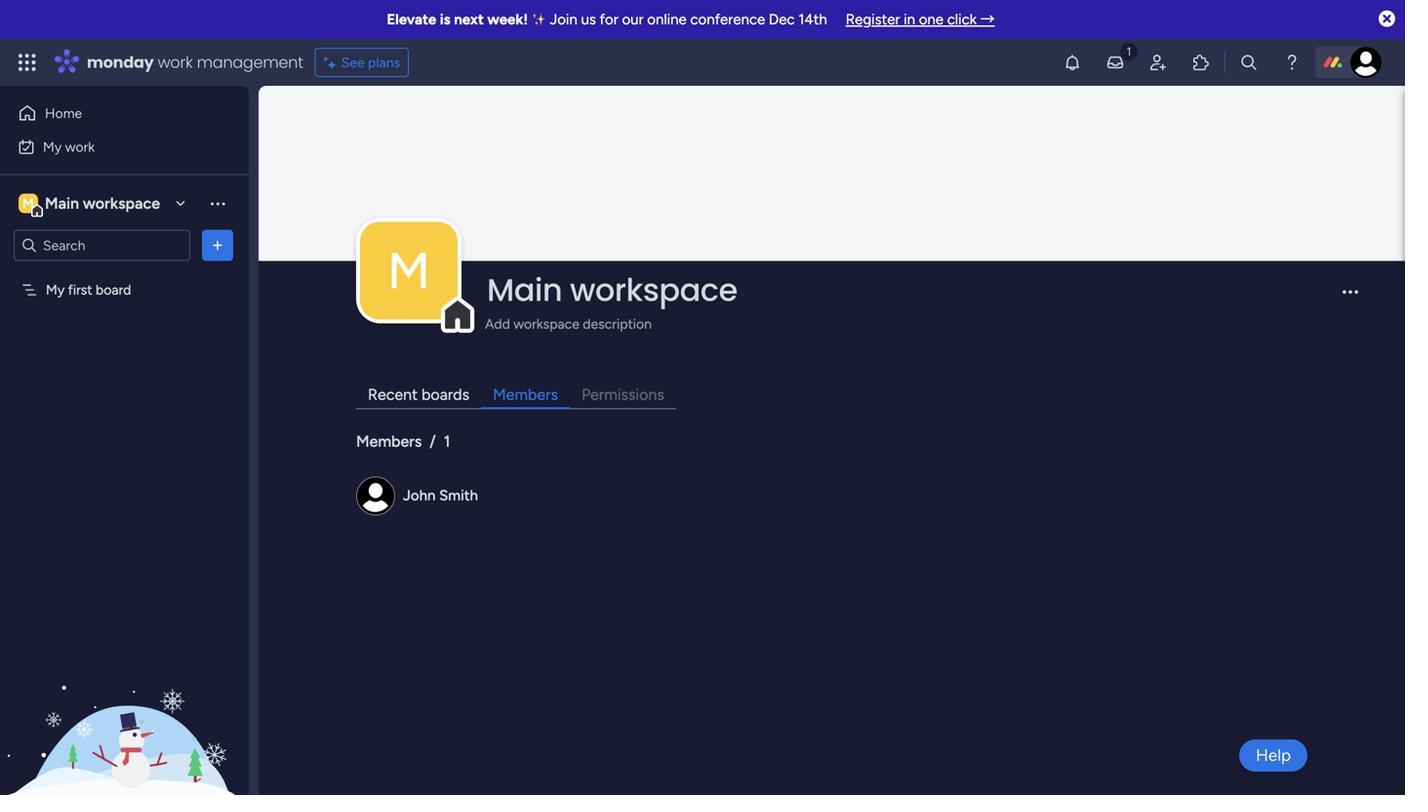 Task type: vqa. For each thing, say whether or not it's contained in the screenshot.
is
yes



Task type: locate. For each thing, give the bounding box(es) containing it.
smith
[[439, 487, 478, 505]]

work for my
[[65, 139, 95, 155]]

0 vertical spatial work
[[158, 51, 193, 73]]

option
[[0, 272, 249, 276]]

main workspace inside workspace selection element
[[45, 194, 160, 213]]

conference
[[691, 11, 766, 28]]

workspace up "description"
[[570, 268, 738, 312]]

1 vertical spatial work
[[65, 139, 95, 155]]

help
[[1257, 746, 1292, 766]]

management
[[197, 51, 303, 73]]

m inside dropdown button
[[388, 240, 431, 301]]

1 horizontal spatial work
[[158, 51, 193, 73]]

john smith link
[[403, 487, 478, 505]]

→
[[981, 11, 996, 28]]

1 vertical spatial m
[[388, 240, 431, 301]]

0 vertical spatial workspace
[[83, 194, 160, 213]]

/
[[430, 432, 436, 451]]

work down home
[[65, 139, 95, 155]]

add
[[485, 316, 510, 332]]

main workspace up "description"
[[487, 268, 738, 312]]

work for monday
[[158, 51, 193, 73]]

members
[[493, 385, 558, 404], [356, 432, 422, 451]]

0 horizontal spatial members
[[356, 432, 422, 451]]

members for members
[[493, 385, 558, 404]]

1 vertical spatial members
[[356, 432, 422, 451]]

search everything image
[[1240, 53, 1259, 72]]

0 horizontal spatial work
[[65, 139, 95, 155]]

0 horizontal spatial main workspace
[[45, 194, 160, 213]]

1 horizontal spatial main
[[487, 268, 563, 312]]

workspace right add
[[514, 316, 580, 332]]

Main workspace field
[[482, 268, 1327, 312]]

register in one click →
[[846, 11, 996, 28]]

m button
[[360, 222, 458, 320]]

us
[[581, 11, 596, 28]]

0 horizontal spatial workspace image
[[19, 193, 38, 214]]

my down home
[[43, 139, 62, 155]]

m
[[23, 195, 34, 212], [388, 240, 431, 301]]

1 vertical spatial main
[[487, 268, 563, 312]]

1 horizontal spatial m
[[388, 240, 431, 301]]

workspace
[[83, 194, 160, 213], [570, 268, 738, 312], [514, 316, 580, 332]]

online
[[648, 11, 687, 28]]

work
[[158, 51, 193, 73], [65, 139, 95, 155]]

main workspace up the search in workspace field
[[45, 194, 160, 213]]

workspace image
[[19, 193, 38, 214], [360, 222, 458, 320]]

john
[[403, 487, 436, 505]]

my left first
[[46, 282, 65, 298]]

workspace inside workspace selection element
[[83, 194, 160, 213]]

1 horizontal spatial members
[[493, 385, 558, 404]]

register
[[846, 11, 901, 28]]

my
[[43, 139, 62, 155], [46, 282, 65, 298]]

dec
[[769, 11, 795, 28]]

help image
[[1283, 53, 1302, 72]]

0 horizontal spatial m
[[23, 195, 34, 212]]

0 horizontal spatial main
[[45, 194, 79, 213]]

m inside workspace selection element
[[23, 195, 34, 212]]

0 vertical spatial m
[[23, 195, 34, 212]]

1 vertical spatial workspace
[[570, 268, 738, 312]]

members left /
[[356, 432, 422, 451]]

0 vertical spatial main workspace
[[45, 194, 160, 213]]

click
[[948, 11, 977, 28]]

in
[[904, 11, 916, 28]]

my inside 'button'
[[43, 139, 62, 155]]

is
[[440, 11, 451, 28]]

recent
[[368, 385, 418, 404]]

1 horizontal spatial workspace image
[[360, 222, 458, 320]]

elevate is next week! ✨ join us for our online conference dec 14th
[[387, 11, 828, 28]]

my first board list box
[[0, 269, 249, 570]]

1 vertical spatial main workspace
[[487, 268, 738, 312]]

next
[[454, 11, 484, 28]]

main
[[45, 194, 79, 213], [487, 268, 563, 312]]

my inside list box
[[46, 282, 65, 298]]

members down add
[[493, 385, 558, 404]]

workspace up the search in workspace field
[[83, 194, 160, 213]]

work inside 'button'
[[65, 139, 95, 155]]

main workspace
[[45, 194, 160, 213], [487, 268, 738, 312]]

1 vertical spatial my
[[46, 282, 65, 298]]

0 vertical spatial members
[[493, 385, 558, 404]]

lottie animation image
[[0, 598, 249, 796]]

main up add
[[487, 268, 563, 312]]

members / 1
[[356, 432, 450, 451]]

0 vertical spatial main
[[45, 194, 79, 213]]

workspace selection element
[[19, 192, 163, 217]]

m for topmost workspace image
[[23, 195, 34, 212]]

elevate
[[387, 11, 437, 28]]

select product image
[[18, 53, 37, 72]]

0 vertical spatial my
[[43, 139, 62, 155]]

work right monday
[[158, 51, 193, 73]]

1 horizontal spatial main workspace
[[487, 268, 738, 312]]

main down my work
[[45, 194, 79, 213]]

help button
[[1240, 740, 1308, 772]]



Task type: describe. For each thing, give the bounding box(es) containing it.
add workspace description
[[485, 316, 652, 332]]

m for workspace image to the bottom
[[388, 240, 431, 301]]

see plans
[[341, 54, 400, 71]]

✨
[[532, 11, 547, 28]]

boards
[[422, 385, 470, 404]]

my work
[[43, 139, 95, 155]]

main inside workspace selection element
[[45, 194, 79, 213]]

workspace options image
[[208, 194, 227, 213]]

Search in workspace field
[[41, 234, 163, 257]]

lottie animation element
[[0, 598, 249, 796]]

monday
[[87, 51, 154, 73]]

our
[[622, 11, 644, 28]]

recent boards
[[368, 385, 470, 404]]

permissions
[[582, 385, 665, 404]]

1
[[444, 432, 450, 451]]

apps image
[[1192, 53, 1212, 72]]

monday work management
[[87, 51, 303, 73]]

my work button
[[12, 131, 210, 163]]

see
[[341, 54, 365, 71]]

inbox image
[[1106, 53, 1126, 72]]

1 vertical spatial workspace image
[[360, 222, 458, 320]]

join
[[550, 11, 578, 28]]

1 image
[[1121, 40, 1138, 62]]

my first board
[[46, 282, 131, 298]]

notifications image
[[1063, 53, 1083, 72]]

my for my first board
[[46, 282, 65, 298]]

john smith image
[[1351, 47, 1382, 78]]

board
[[96, 282, 131, 298]]

description
[[583, 316, 652, 332]]

week!
[[488, 11, 528, 28]]

0 vertical spatial workspace image
[[19, 193, 38, 214]]

see plans button
[[315, 48, 409, 77]]

plans
[[368, 54, 400, 71]]

home button
[[12, 98, 210, 129]]

members for members / 1
[[356, 432, 422, 451]]

john smith
[[403, 487, 478, 505]]

one
[[919, 11, 944, 28]]

register in one click → link
[[846, 11, 996, 28]]

home
[[45, 105, 82, 122]]

my for my work
[[43, 139, 62, 155]]

options image
[[208, 236, 227, 255]]

for
[[600, 11, 619, 28]]

first
[[68, 282, 92, 298]]

v2 ellipsis image
[[1343, 291, 1359, 307]]

invite members image
[[1149, 53, 1169, 72]]

2 vertical spatial workspace
[[514, 316, 580, 332]]

14th
[[799, 11, 828, 28]]



